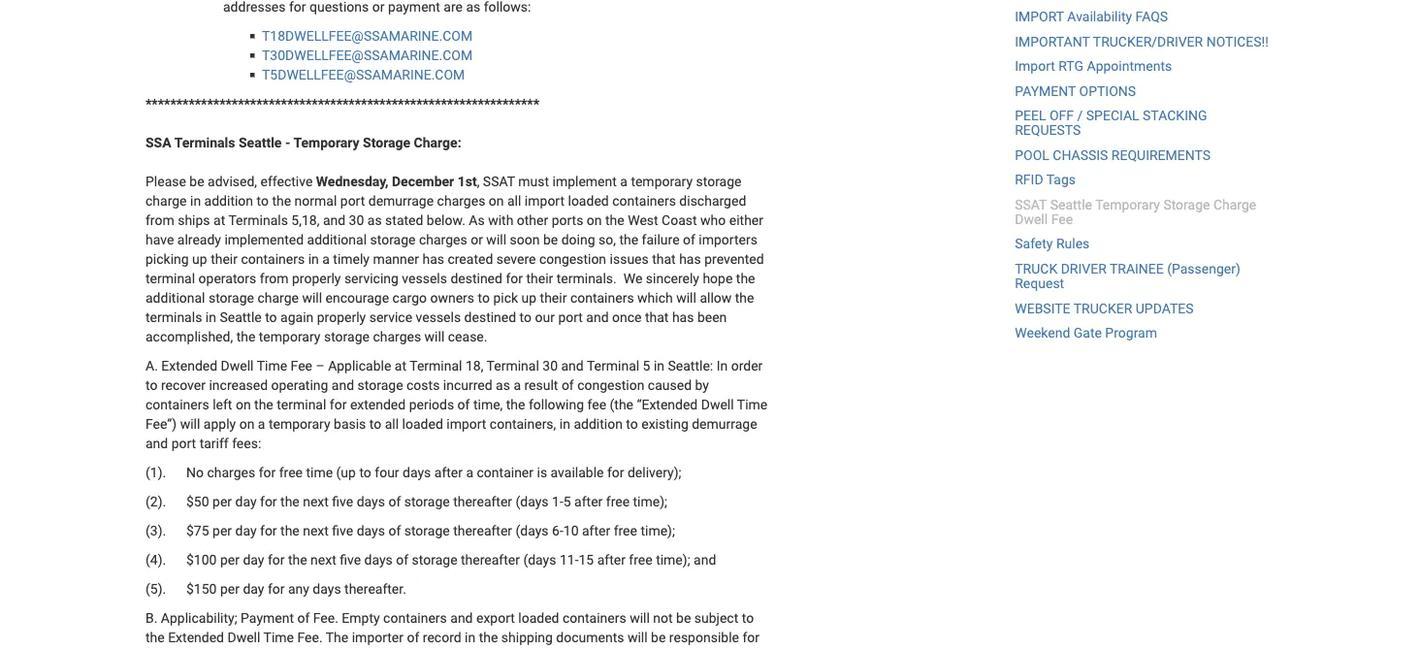 Task type: describe. For each thing, give the bounding box(es) containing it.
again
[[280, 309, 314, 325]]

sincerely
[[646, 270, 699, 286]]

be inside , ssat must implement a temporary storage charge in addition to the normal port demurrage charges on all import loaded containers discharged from ships at terminals 5,18, and 30 as stated below. as with other ports on the west coast who either have already implemented additional storage charges or will soon be doing so, the failure of importers picking up their containers in a timely manner has created severe congestion issues that has prevented terminal operators from properly servicing vessels destined for their terminals.  we sincerely hope the additional storage charge will encourage cargo owners to pick up their containers which will allow the terminals in seattle to again properly service vessels destined to our port and once that has been accomplished, the temporary storage charges will cease.
[[543, 231, 558, 247]]

at inside , ssat must implement a temporary storage charge in addition to the normal port demurrage charges on all import loaded containers discharged from ships at terminals 5,18, and 30 as stated below. as with other ports on the west coast who either have already implemented additional storage charges or will soon be doing so, the failure of importers picking up their containers in a timely manner has created severe congestion issues that has prevented terminal operators from properly servicing vessels destined for their terminals.  we sincerely hope the additional storage charge will encourage cargo owners to pick up their containers which will allow the terminals in seattle to again properly service vessels destined to our port and once that has been accomplished, the temporary storage charges will cease.
[[213, 212, 225, 228]]

1 vertical spatial up
[[521, 290, 537, 306]]

15
[[579, 552, 594, 568]]

1 vertical spatial additional
[[146, 290, 205, 306]]

days for 6-
[[357, 522, 385, 538]]

storage down (1).      no charges for free time (up to four days after a container is available for delivery);
[[404, 493, 450, 509]]

rfid tags link
[[1015, 172, 1076, 188]]

,
[[477, 173, 480, 189]]

2 vertical spatial extended
[[359, 649, 415, 650]]

10
[[563, 522, 579, 538]]

fee
[[587, 396, 606, 412]]

of left record
[[407, 629, 419, 645]]

tariff
[[200, 435, 229, 451]]

time down order
[[737, 396, 768, 412]]

safety rules link
[[1015, 236, 1090, 252]]

of inside , ssat must implement a temporary storage charge in addition to the normal port demurrage charges on all import loaded containers discharged from ships at terminals 5,18, and 30 as stated below. as with other ports on the west coast who either have already implemented additional storage charges or will soon be doing so, the failure of importers picking up their containers in a timely manner has created severe congestion issues that has prevented terminal operators from properly servicing vessels destined for their terminals.  we sincerely hope the additional storage charge will encourage cargo owners to pick up their containers which will allow the terminals in seattle to again properly service vessels destined to our port and once that has been accomplished, the temporary storage charges will cease.
[[683, 231, 695, 247]]

charges down fees: on the left bottom of page
[[207, 464, 255, 480]]

as inside , ssat must implement a temporary storage charge in addition to the normal port demurrage charges on all import loaded containers discharged from ships at terminals 5,18, and 30 as stated below. as with other ports on the west coast who either have already implemented additional storage charges or will soon be doing so, the failure of importers picking up their containers in a timely manner has created severe congestion issues that has prevented terminal operators from properly servicing vessels destined for their terminals.  we sincerely hope the additional storage charge will encourage cargo owners to pick up their containers which will allow the terminals in seattle to again properly service vessels destined to our port and once that has been accomplished, the temporary storage charges will cease.
[[367, 212, 382, 228]]

2 terminal from the left
[[487, 358, 539, 374]]

0 vertical spatial port
[[340, 193, 365, 209]]

to down extended
[[369, 416, 381, 432]]

addition inside , ssat must implement a temporary storage charge in addition to the normal port demurrage charges on all import loaded containers discharged from ships at terminals 5,18, and 30 as stated below. as with other ports on the west coast who either have already implemented additional storage charges or will soon be doing so, the failure of importers picking up their containers in a timely manner has created severe congestion issues that has prevented terminal operators from properly servicing vessels destined for their terminals.  we sincerely hope the additional storage charge will encourage cargo owners to pick up their containers which will allow the terminals in seattle to again properly service vessels destined to our port and once that has been accomplished, the temporary storage charges will cease.
[[204, 193, 253, 209]]

after for 1-
[[574, 493, 603, 509]]

a left timely
[[322, 251, 330, 267]]

on up so,
[[587, 212, 602, 228]]

to down effective
[[257, 193, 269, 209]]

0 vertical spatial seattle
[[239, 134, 282, 150]]

owners
[[430, 290, 474, 306]]

be right 'please'
[[190, 173, 204, 189]]

weekend
[[1015, 325, 1070, 341]]

terminal inside a. extended dwell time fee – applicable at terminal 18, terminal 30 and terminal 5 in seattle: in order to recover increased operating and storage costs incurred as a result of congestion caused by containers left on the terminal for extended periods of time, the following fee (the "extended dwell time fee") will apply on a temporary basis to all loaded import containers, in addition to existing demurrage and port tariff fees:
[[277, 396, 326, 412]]

$50
[[186, 493, 209, 509]]

1 horizontal spatial additional
[[307, 231, 367, 247]]

on down increased
[[236, 396, 251, 412]]

and up 'subject'
[[694, 552, 716, 568]]

loaded inside a. extended dwell time fee – applicable at terminal 18, terminal 30 and terminal 5 in seattle: in order to recover increased operating and storage costs incurred as a result of congestion caused by containers left on the terminal for extended periods of time, the following fee (the "extended dwell time fee") will apply on a temporary basis to all loaded import containers, in addition to existing demurrage and port tariff fees:
[[402, 416, 443, 432]]

day for $50
[[235, 493, 257, 509]]

all inside a. extended dwell time fee – applicable at terminal 18, terminal 30 and terminal 5 in seattle: in order to recover increased operating and storage costs incurred as a result of congestion caused by containers left on the terminal for extended periods of time, the following fee (the "extended dwell time fee") will apply on a temporary basis to all loaded import containers, in addition to existing demurrage and port tariff fees:
[[385, 416, 399, 432]]

will down with
[[486, 231, 506, 247]]

, ssat must implement a temporary storage charge in addition to the normal port demurrage charges on all import loaded containers discharged from ships at terminals 5,18, and 30 as stated below. as with other ports on the west coast who either have already implemented additional storage charges or will soon be doing so, the failure of importers picking up their containers in a timely manner has created severe congestion issues that has prevented terminal operators from properly servicing vessels destined for their terminals.  we sincerely hope the additional storage charge will encourage cargo owners to pick up their containers which will allow the terminals in seattle to again properly service vessels destined to our port and once that has been accomplished, the temporary storage charges will cease.
[[146, 173, 764, 344]]

the
[[326, 629, 349, 645]]

have
[[146, 231, 174, 247]]

subject
[[694, 610, 739, 626]]

payment
[[265, 649, 317, 650]]

charges down "below."
[[419, 231, 467, 247]]

will up order,
[[628, 629, 648, 645]]

ssat inside import availability faqs important trucker/driver notices!! import rtg appointments payment options peel off / special stacking requests pool chassis requirements rfid tags ssat seattle temporary storage charge dwell fee safety rules truck driver trainee (passenger) request website trucker updates weekend gate program
[[1015, 196, 1047, 212]]

dwell down record
[[418, 649, 451, 650]]

1 vertical spatial that
[[645, 309, 669, 325]]

charge
[[1214, 196, 1257, 212]]

0 vertical spatial fee.
[[313, 610, 338, 626]]

storage up (4).      $100 per day for the next five days of storage thereafter (days 11-15 after free time); and
[[404, 522, 450, 538]]

charge:
[[414, 134, 461, 150]]

next for $50
[[303, 493, 329, 509]]

ports
[[552, 212, 583, 228]]

to down (the
[[626, 416, 638, 432]]

shipping
[[501, 629, 553, 645]]

containers up west
[[612, 193, 676, 209]]

in up 'caused'
[[654, 358, 665, 374]]

encourage
[[326, 290, 389, 306]]

of up following
[[562, 377, 574, 393]]

and left once
[[586, 309, 609, 325]]

"extended
[[637, 396, 698, 412]]

implement
[[553, 173, 617, 189]]

with
[[488, 212, 514, 228]]

time down record
[[454, 649, 485, 650]]

of down any
[[297, 610, 310, 626]]

demurrage inside a. extended dwell time fee – applicable at terminal 18, terminal 30 and terminal 5 in seattle: in order to recover increased operating and storage costs incurred as a result of congestion caused by containers left on the terminal for extended periods of time, the following fee (the "extended dwell time fee") will apply on a temporary basis to all loaded import containers, in addition to existing demurrage and port tariff fees:
[[692, 416, 757, 432]]

a left result
[[514, 377, 521, 393]]

recover
[[161, 377, 206, 393]]

documents
[[556, 629, 624, 645]]

paying
[[146, 649, 185, 650]]

containers down implemented
[[241, 251, 305, 267]]

in up accomplished,
[[205, 309, 216, 325]]

seattle inside , ssat must implement a temporary storage charge in addition to the normal port demurrage charges on all import loaded containers discharged from ships at terminals 5,18, and 30 as stated below. as with other ports on the west coast who either have already implemented additional storage charges or will soon be doing so, the failure of importers picking up their containers in a timely manner has created severe congestion issues that has prevented terminal operators from properly servicing vessels destined for their terminals.  we sincerely hope the additional storage charge will encourage cargo owners to pick up their containers which will allow the terminals in seattle to again properly service vessels destined to our port and once that has been accomplished, the temporary storage charges will cease.
[[220, 309, 262, 325]]

pool
[[1015, 147, 1050, 163]]

extended
[[350, 396, 406, 412]]

dwell up arranging
[[227, 629, 260, 645]]

0 vertical spatial terminals
[[174, 134, 235, 150]]

(5).      $150 per day for any days thereafter.
[[146, 581, 406, 597]]

all inside , ssat must implement a temporary storage charge in addition to the normal port demurrage charges on all import loaded containers discharged from ships at terminals 5,18, and 30 as stated below. as with other ports on the west coast who either have already implemented additional storage charges or will soon be doing so, the failure of importers picking up their containers in a timely manner has created severe congestion issues that has prevented terminal operators from properly servicing vessels destined for their terminals.  we sincerely hope the additional storage charge will encourage cargo owners to pick up their containers which will allow the terminals in seattle to again properly service vessels destined to our port and once that has been accomplished, the temporary storage charges will cease.
[[507, 193, 521, 209]]

has left the been
[[672, 309, 694, 325]]

time up "payment"
[[263, 629, 294, 645]]

trucker/driver
[[1093, 34, 1203, 50]]

a left container
[[466, 464, 473, 480]]

next for $75
[[303, 522, 329, 538]]

days right four
[[403, 464, 431, 480]]

containers up documents
[[563, 610, 626, 626]]

time); for (4).      $100 per day for the next five days of storage thereafter (days 11-15 after free time); and
[[656, 552, 690, 568]]

seattle:
[[668, 358, 713, 374]]

pick
[[493, 290, 518, 306]]

check,
[[531, 649, 569, 650]]

service
[[369, 309, 412, 325]]

congestion inside a. extended dwell time fee – applicable at terminal 18, terminal 30 and terminal 5 in seattle: in order to recover increased operating and storage costs incurred as a result of congestion caused by containers left on the terminal for extended periods of time, the following fee (the "extended dwell time fee") will apply on a temporary basis to all loaded import containers, in addition to existing demurrage and port tariff fees:
[[577, 377, 645, 393]]

time up the operating
[[257, 358, 287, 374]]

a up fees: on the left bottom of page
[[258, 416, 265, 432]]

either
[[729, 212, 764, 228]]

be up wire
[[651, 629, 666, 645]]

$100
[[186, 552, 217, 568]]

t30dwellfee@ssamarine.com link
[[262, 47, 473, 63]]

dwell up increased
[[221, 358, 254, 374]]

days for 11-
[[364, 552, 393, 568]]

effective
[[261, 173, 313, 189]]

other
[[517, 212, 548, 228]]

storage down operators
[[209, 290, 254, 306]]

importer
[[352, 629, 404, 645]]

t18dwellfee@ssamarine.com t30dwellfee@ssamarine.com t5dwellfee@ssamarine.com
[[262, 28, 473, 82]]

will left 'not'
[[630, 610, 650, 626]]

storage down (3).      $75 per day for the next five days of storage thereafter (days 6-10 after free time);
[[412, 552, 457, 568]]

time); for (3).      $75 per day for the next five days of storage thereafter (days 6-10 after free time);
[[641, 522, 675, 538]]

addition inside a. extended dwell time fee – applicable at terminal 18, terminal 30 and terminal 5 in seattle: in order to recover increased operating and storage costs incurred as a result of congestion caused by containers left on the terminal for extended periods of time, the following fee (the "extended dwell time fee") will apply on a temporary basis to all loaded import containers, in addition to existing demurrage and port tariff fees:
[[574, 416, 623, 432]]

in up the ships
[[190, 193, 201, 209]]

demurrage inside , ssat must implement a temporary storage charge in addition to the normal port demurrage charges on all import loaded containers discharged from ships at terminals 5,18, and 30 as stated below. as with other ports on the west coast who either have already implemented additional storage charges or will soon be doing so, the failure of importers picking up their containers in a timely manner has created severe congestion issues that has prevented terminal operators from properly servicing vessels destined for their terminals.  we sincerely hope the additional storage charge will encourage cargo owners to pick up their containers which will allow the terminals in seattle to again properly service vessels destined to our port and once that has been accomplished, the temporary storage charges will cease.
[[368, 193, 434, 209]]

applicability;
[[161, 610, 237, 626]]

ssa
[[146, 134, 171, 150]]

import
[[1015, 58, 1055, 74]]

west
[[628, 212, 658, 228]]

0 vertical spatial charge
[[146, 193, 187, 209]]

port inside a. extended dwell time fee – applicable at terminal 18, terminal 30 and terminal 5 in seattle: in order to recover increased operating and storage costs incurred as a result of congestion caused by containers left on the terminal for extended periods of time, the following fee (the "extended dwell time fee") will apply on a temporary basis to all loaded import containers, in addition to existing demurrage and port tariff fees:
[[171, 435, 196, 451]]

t30dwellfee@ssamarine.com
[[262, 47, 473, 63]]

$150
[[186, 581, 217, 597]]

ssat inside , ssat must implement a temporary storage charge in addition to the normal port demurrage charges on all import loaded containers discharged from ships at terminals 5,18, and 30 as stated below. as with other ports on the west coast who either have already implemented additional storage charges or will soon be doing so, the failure of importers picking up their containers in a timely manner has created severe congestion issues that has prevented terminal operators from properly servicing vessels destined for their terminals.  we sincerely hope the additional storage charge will encourage cargo owners to pick up their containers which will allow the terminals in seattle to again properly service vessels destined to our port and once that has been accomplished, the temporary storage charges will cease.
[[483, 173, 515, 189]]

per for $75
[[213, 522, 232, 538]]

days right any
[[313, 581, 341, 597]]

any
[[288, 581, 309, 597]]

****************************************************************
[[146, 96, 539, 112]]

containers inside a. extended dwell time fee – applicable at terminal 18, terminal 30 and terminal 5 in seattle: in order to recover increased operating and storage costs incurred as a result of congestion caused by containers left on the terminal for extended periods of time, the following fee (the "extended dwell time fee") will apply on a temporary basis to all loaded import containers, in addition to existing demurrage and port tariff fees:
[[146, 396, 209, 412]]

operators
[[198, 270, 256, 286]]

order,
[[617, 649, 650, 650]]

charges down service at the left of page
[[373, 328, 421, 344]]

cease.
[[448, 328, 487, 344]]

per for $100
[[220, 552, 240, 568]]

0 vertical spatial vessels
[[402, 270, 447, 286]]

per for $50
[[213, 493, 232, 509]]

2 horizontal spatial port
[[558, 309, 583, 325]]

incurred
[[443, 377, 492, 393]]

a right implement
[[620, 173, 628, 189]]

temporary inside a. extended dwell time fee – applicable at terminal 18, terminal 30 and terminal 5 in seattle: in order to recover increased operating and storage costs incurred as a result of congestion caused by containers left on the terminal for extended periods of time, the following fee (the "extended dwell time fee") will apply on a temporary basis to all loaded import containers, in addition to existing demurrage and port tariff fees:
[[269, 416, 330, 432]]

will left cease.
[[425, 328, 445, 344]]

seattle inside import availability faqs important trucker/driver notices!! import rtg appointments payment options peel off / special stacking requests pool chassis requirements rfid tags ssat seattle temporary storage charge dwell fee safety rules truck driver trainee (passenger) request website trucker updates weekend gate program
[[1050, 196, 1092, 212]]

four
[[375, 464, 399, 480]]

day for $100
[[243, 552, 264, 568]]

to down a.
[[146, 377, 158, 393]]

extended inside a. extended dwell time fee – applicable at terminal 18, terminal 30 and terminal 5 in seattle: in order to recover increased operating and storage costs incurred as a result of congestion caused by containers left on the terminal for extended periods of time, the following fee (the "extended dwell time fee") will apply on a temporary basis to all loaded import containers, in addition to existing demurrage and port tariff fees:
[[161, 358, 217, 374]]

peel off / special stacking requests link
[[1015, 107, 1207, 138]]

a. extended dwell time fee – applicable at terminal 18, terminal 30 and terminal 5 in seattle: in order to recover increased operating and storage costs incurred as a result of congestion caused by containers left on the terminal for extended periods of time, the following fee (the "extended dwell time fee") will apply on a temporary basis to all loaded import containers, in addition to existing demurrage and port tariff fees:
[[146, 358, 768, 451]]

will up again
[[302, 290, 322, 306]]

to inside b. applicability; payment of fee. empty containers and export loaded containers will not be subject to the extended dwell time fee. the importer of record in the shipping documents will be responsible for paying or arranging payment of the extended dwell time fee by check, money order, wire transfer,
[[742, 610, 754, 626]]

trainee
[[1110, 261, 1164, 277]]

soon
[[510, 231, 540, 247]]

to left pick on the top of the page
[[478, 290, 490, 306]]

to right (up
[[359, 464, 371, 480]]

manner
[[373, 251, 419, 267]]

increased
[[209, 377, 268, 393]]

stacking
[[1143, 107, 1207, 123]]

picking
[[146, 251, 189, 267]]

1 vertical spatial their
[[526, 270, 553, 286]]

thereafter for 6-
[[453, 522, 512, 538]]

0 vertical spatial storage
[[363, 134, 410, 150]]

congestion inside , ssat must implement a temporary storage charge in addition to the normal port demurrage charges on all import loaded containers discharged from ships at terminals 5,18, and 30 as stated below. as with other ports on the west coast who either have already implemented additional storage charges or will soon be doing so, the failure of importers picking up their containers in a timely manner has created severe congestion issues that has prevented terminal operators from properly servicing vessels destined for their terminals.  we sincerely hope the additional storage charge will encourage cargo owners to pick up their containers which will allow the terminals in seattle to again properly service vessels destined to our port and once that has been accomplished, the temporary storage charges will cease.
[[539, 251, 606, 267]]

website trucker updates link
[[1015, 300, 1194, 316]]

storage up 'discharged'
[[696, 173, 742, 189]]

after up (2).      $50 per day for the next five days of storage thereafter (days 1-5 after free time);
[[434, 464, 463, 480]]

0 vertical spatial properly
[[292, 270, 341, 286]]

ships
[[178, 212, 210, 228]]

will inside a. extended dwell time fee – applicable at terminal 18, terminal 30 and terminal 5 in seattle: in order to recover increased operating and storage costs incurred as a result of congestion caused by containers left on the terminal for extended periods of time, the following fee (the "extended dwell time fee") will apply on a temporary basis to all loaded import containers, in addition to existing demurrage and port tariff fees:
[[180, 416, 200, 432]]

and down applicable
[[332, 377, 354, 393]]

or inside , ssat must implement a temporary storage charge in addition to the normal port demurrage charges on all import loaded containers discharged from ships at terminals 5,18, and 30 as stated below. as with other ports on the west coast who either have already implemented additional storage charges or will soon be doing so, the failure of importers picking up their containers in a timely manner has created severe congestion issues that has prevented terminal operators from properly servicing vessels destined for their terminals.  we sincerely hope the additional storage charge will encourage cargo owners to pick up their containers which will allow the terminals in seattle to again properly service vessels destined to our port and once that has been accomplished, the temporary storage charges will cease.
[[471, 231, 483, 247]]

free left time in the left of the page
[[279, 464, 303, 480]]

1 vertical spatial properly
[[317, 309, 366, 325]]

days for 1-
[[357, 493, 385, 509]]

already
[[177, 231, 221, 247]]

a.
[[146, 358, 158, 374]]

caused
[[648, 377, 692, 393]]

1 vertical spatial vessels
[[416, 309, 461, 325]]

per for $150
[[220, 581, 240, 597]]

1 vertical spatial 5
[[563, 493, 571, 509]]

will down sincerely
[[676, 290, 696, 306]]

has left created
[[422, 251, 444, 267]]

payment
[[1015, 83, 1076, 99]]

charges down 1st
[[437, 193, 485, 209]]

following
[[529, 396, 584, 412]]

arranging
[[204, 649, 262, 650]]

important
[[1015, 34, 1090, 50]]

storage up manner in the left of the page
[[370, 231, 416, 247]]

loaded inside , ssat must implement a temporary storage charge in addition to the normal port demurrage charges on all import loaded containers discharged from ships at terminals 5,18, and 30 as stated below. as with other ports on the west coast who either have already implemented additional storage charges or will soon be doing so, the failure of importers picking up their containers in a timely manner has created severe congestion issues that has prevented terminal operators from properly servicing vessels destined for their terminals.  we sincerely hope the additional storage charge will encourage cargo owners to pick up their containers which will allow the terminals in seattle to again properly service vessels destined to our port and once that has been accomplished, the temporary storage charges will cease.
[[568, 193, 609, 209]]

2 vertical spatial their
[[540, 290, 567, 306]]

of down the
[[321, 649, 333, 650]]

payment options link
[[1015, 83, 1136, 99]]

tags
[[1047, 172, 1076, 188]]

(the
[[610, 396, 634, 412]]



Task type: locate. For each thing, give the bounding box(es) containing it.
in left timely
[[308, 251, 319, 267]]

0 horizontal spatial at
[[213, 212, 225, 228]]

per right the $75
[[213, 522, 232, 538]]

extended up recover
[[161, 358, 217, 374]]

free right 15
[[629, 552, 653, 568]]

1 horizontal spatial or
[[471, 231, 483, 247]]

failure
[[642, 231, 680, 247]]

payment
[[241, 610, 294, 626]]

no
[[186, 464, 204, 480]]

after for 6-
[[582, 522, 610, 538]]

days up thereafter.
[[364, 552, 393, 568]]

0 vertical spatial 30
[[349, 212, 364, 228]]

as inside a. extended dwell time fee – applicable at terminal 18, terminal 30 and terminal 5 in seattle: in order to recover increased operating and storage costs incurred as a result of congestion caused by containers left on the terminal for extended periods of time, the following fee (the "extended dwell time fee") will apply on a temporary basis to all loaded import containers, in addition to existing demurrage and port tariff fees:
[[496, 377, 510, 393]]

1 vertical spatial loaded
[[402, 416, 443, 432]]

storage up applicable
[[324, 328, 370, 344]]

been
[[697, 309, 727, 325]]

of down 'incurred' at the left of the page
[[458, 396, 470, 412]]

0 vertical spatial additional
[[307, 231, 367, 247]]

1 vertical spatial five
[[332, 522, 353, 538]]

1 horizontal spatial temporary
[[1095, 196, 1160, 212]]

requests
[[1015, 122, 1081, 138]]

1 horizontal spatial 5
[[643, 358, 650, 374]]

terminals
[[146, 309, 202, 325]]

terminal inside , ssat must implement a temporary storage charge in addition to the normal port demurrage charges on all import loaded containers discharged from ships at terminals 5,18, and 30 as stated below. as with other ports on the west coast who either have already implemented additional storage charges or will soon be doing so, the failure of importers picking up their containers in a timely manner has created severe congestion issues that has prevented terminal operators from properly servicing vessels destined for their terminals.  we sincerely hope the additional storage charge will encourage cargo owners to pick up their containers which will allow the terminals in seattle to again properly service vessels destined to our port and once that has been accomplished, the temporary storage charges will cease.
[[146, 270, 195, 286]]

a
[[620, 173, 628, 189], [322, 251, 330, 267], [514, 377, 521, 393], [258, 416, 265, 432], [466, 464, 473, 480]]

result
[[524, 377, 558, 393]]

0 vertical spatial their
[[211, 251, 238, 267]]

from down implemented
[[260, 270, 289, 286]]

free for (2).      $50 per day for the next five days of storage thereafter (days 1-5 after free time);
[[606, 493, 630, 509]]

fee down shipping
[[488, 649, 510, 650]]

five for $100
[[340, 552, 361, 568]]

1 vertical spatial thereafter
[[453, 522, 512, 538]]

import rtg appointments link
[[1015, 58, 1172, 74]]

1 vertical spatial ssat
[[1015, 196, 1047, 212]]

truck
[[1015, 261, 1058, 277]]

money
[[573, 649, 613, 650]]

will
[[486, 231, 506, 247], [302, 290, 322, 306], [676, 290, 696, 306], [425, 328, 445, 344], [180, 416, 200, 432], [630, 610, 650, 626], [628, 629, 648, 645]]

1 vertical spatial temporary
[[259, 328, 321, 344]]

1 vertical spatial or
[[189, 649, 201, 650]]

0 horizontal spatial 5
[[563, 493, 571, 509]]

has up sincerely
[[679, 251, 701, 267]]

5 inside a. extended dwell time fee – applicable at terminal 18, terminal 30 and terminal 5 in seattle: in order to recover increased operating and storage costs incurred as a result of congestion caused by containers left on the terminal for extended periods of time, the following fee (the "extended dwell time fee") will apply on a temporary basis to all loaded import containers, in addition to existing demurrage and port tariff fees:
[[643, 358, 650, 374]]

up right pick on the top of the page
[[521, 290, 537, 306]]

0 horizontal spatial or
[[189, 649, 201, 650]]

0 vertical spatial at
[[213, 212, 225, 228]]

delivery);
[[628, 464, 682, 480]]

operating
[[271, 377, 328, 393]]

terminal up result
[[487, 358, 539, 374]]

1 horizontal spatial addition
[[574, 416, 623, 432]]

days
[[403, 464, 431, 480], [357, 493, 385, 509], [357, 522, 385, 538], [364, 552, 393, 568], [313, 581, 341, 597]]

five for $75
[[332, 522, 353, 538]]

0 horizontal spatial all
[[385, 416, 399, 432]]

fee inside import availability faqs important trucker/driver notices!! import rtg appointments payment options peel off / special stacking requests pool chassis requirements rfid tags ssat seattle temporary storage charge dwell fee safety rules truck driver trainee (passenger) request website trucker updates weekend gate program
[[1051, 211, 1073, 227]]

of down (3).      $75 per day for the next five days of storage thereafter (days 6-10 after free time);
[[396, 552, 409, 568]]

after for 11-
[[597, 552, 626, 568]]

1 vertical spatial fee
[[291, 358, 312, 374]]

free for (4).      $100 per day for the next five days of storage thereafter (days 11-15 after free time); and
[[629, 552, 653, 568]]

terminal down picking
[[146, 270, 195, 286]]

truck driver trainee (passenger) request link
[[1015, 261, 1241, 291]]

terminal down the operating
[[277, 396, 326, 412]]

for inside , ssat must implement a temporary storage charge in addition to the normal port demurrage charges on all import loaded containers discharged from ships at terminals 5,18, and 30 as stated below. as with other ports on the west coast who either have already implemented additional storage charges or will soon be doing so, the failure of importers picking up their containers in a timely manner has created severe congestion issues that has prevented terminal operators from properly servicing vessels destined for their terminals.  we sincerely hope the additional storage charge will encourage cargo owners to pick up their containers which will allow the terminals in seattle to again properly service vessels destined to our port and once that has been accomplished, the temporary storage charges will cease.
[[506, 270, 523, 286]]

empty
[[342, 610, 380, 626]]

1 terminal from the left
[[410, 358, 462, 374]]

0 horizontal spatial storage
[[363, 134, 410, 150]]

fee inside a. extended dwell time fee – applicable at terminal 18, terminal 30 and terminal 5 in seattle: in order to recover increased operating and storage costs incurred as a result of congestion caused by containers left on the terminal for extended periods of time, the following fee (the "extended dwell time fee") will apply on a temporary basis to all loaded import containers, in addition to existing demurrage and port tariff fees:
[[291, 358, 312, 374]]

(4).      $100 per day for the next five days of storage thereafter (days 11-15 after free time); and
[[146, 552, 716, 568]]

container
[[477, 464, 534, 480]]

0 vertical spatial all
[[507, 193, 521, 209]]

day right $50
[[235, 493, 257, 509]]

import
[[1015, 9, 1064, 25]]

(days
[[516, 493, 549, 509], [516, 522, 549, 538], [523, 552, 556, 568]]

notices!!
[[1207, 34, 1269, 50]]

or right the paying
[[189, 649, 201, 650]]

1 horizontal spatial all
[[507, 193, 521, 209]]

storage left "charge:"
[[363, 134, 410, 150]]

0 horizontal spatial by
[[513, 649, 527, 650]]

that
[[652, 251, 676, 267], [645, 309, 669, 325]]

storage
[[363, 134, 410, 150], [1164, 196, 1210, 212]]

1 horizontal spatial terminal
[[277, 396, 326, 412]]

by down seattle:
[[695, 377, 709, 393]]

all up with
[[507, 193, 521, 209]]

per right $100
[[220, 552, 240, 568]]

day for $75
[[235, 522, 257, 538]]

1 vertical spatial destined
[[464, 309, 516, 325]]

(up
[[336, 464, 356, 480]]

properly down timely
[[292, 270, 341, 286]]

that down failure
[[652, 251, 676, 267]]

properly down encourage on the top of the page
[[317, 309, 366, 325]]

rtg
[[1059, 58, 1084, 74]]

1 vertical spatial (days
[[516, 522, 549, 538]]

thereafter for 1-
[[453, 493, 512, 509]]

and up following
[[561, 358, 584, 374]]

thereafter.
[[344, 581, 406, 597]]

dwell up the safety
[[1015, 211, 1048, 227]]

not
[[653, 610, 673, 626]]

2 vertical spatial next
[[311, 552, 336, 568]]

containers down terminals.
[[570, 290, 634, 306]]

day up the payment
[[243, 581, 264, 597]]

in down following
[[560, 416, 570, 432]]

fees:
[[232, 435, 261, 451]]

time); for (2).      $50 per day for the next five days of storage thereafter (days 1-5 after free time);
[[633, 493, 667, 509]]

left
[[213, 396, 232, 412]]

extended down importer
[[359, 649, 415, 650]]

seattle down tags
[[1050, 196, 1092, 212]]

their up 'our'
[[540, 290, 567, 306]]

loaded down implement
[[568, 193, 609, 209]]

applicable
[[328, 358, 391, 374]]

free for (3).      $75 per day for the next five days of storage thereafter (days 6-10 after free time);
[[614, 522, 637, 538]]

2 vertical spatial five
[[340, 552, 361, 568]]

temporary
[[293, 134, 360, 150], [1095, 196, 1160, 212]]

1 vertical spatial from
[[260, 270, 289, 286]]

order
[[731, 358, 763, 374]]

(days for 6-
[[516, 522, 549, 538]]

0 horizontal spatial from
[[146, 212, 174, 228]]

0 vertical spatial up
[[192, 251, 207, 267]]

storage inside import availability faqs important trucker/driver notices!! import rtg appointments payment options peel off / special stacking requests pool chassis requirements rfid tags ssat seattle temporary storage charge dwell fee safety rules truck driver trainee (passenger) request website trucker updates weekend gate program
[[1164, 196, 1210, 212]]

seattle left -
[[239, 134, 282, 150]]

30 inside a. extended dwell time fee – applicable at terminal 18, terminal 30 and terminal 5 in seattle: in order to recover increased operating and storage costs incurred as a result of congestion caused by containers left on the terminal for extended periods of time, the following fee (the "extended dwell time fee") will apply on a temporary basis to all loaded import containers, in addition to existing demurrage and port tariff fees:
[[543, 358, 558, 374]]

charge down 'please'
[[146, 193, 187, 209]]

-
[[285, 134, 290, 150]]

2 horizontal spatial fee
[[1051, 211, 1073, 227]]

thereafter for 11-
[[461, 552, 520, 568]]

per right $50
[[213, 493, 232, 509]]

temporary down again
[[259, 328, 321, 344]]

1 horizontal spatial import
[[525, 193, 565, 209]]

day right the $75
[[235, 522, 257, 538]]

to left again
[[265, 309, 277, 325]]

containers
[[612, 193, 676, 209], [241, 251, 305, 267], [570, 290, 634, 306], [146, 396, 209, 412], [383, 610, 447, 626], [563, 610, 626, 626]]

1 vertical spatial terminals
[[228, 212, 288, 228]]

temporary
[[631, 173, 693, 189], [259, 328, 321, 344], [269, 416, 330, 432]]

1 horizontal spatial by
[[695, 377, 709, 393]]

import inside , ssat must implement a temporary storage charge in addition to the normal port demurrage charges on all import loaded containers discharged from ships at terminals 5,18, and 30 as stated below. as with other ports on the west coast who either have already implemented additional storage charges or will soon be doing so, the failure of importers picking up their containers in a timely manner has created severe congestion issues that has prevented terminal operators from properly servicing vessels destined for their terminals.  we sincerely hope the additional storage charge will encourage cargo owners to pick up their containers which will allow the terminals in seattle to again properly service vessels destined to our port and once that has been accomplished, the temporary storage charges will cease.
[[525, 193, 565, 209]]

for
[[506, 270, 523, 286], [330, 396, 347, 412], [259, 464, 276, 480], [607, 464, 624, 480], [260, 493, 277, 509], [260, 522, 277, 538], [268, 552, 285, 568], [268, 581, 285, 597], [743, 629, 760, 645]]

issues
[[610, 251, 649, 267]]

weekend gate program link
[[1015, 325, 1157, 341]]

0 horizontal spatial as
[[367, 212, 382, 228]]

days down (2).      $50 per day for the next five days of storage thereafter (days 1-5 after free time);
[[357, 522, 385, 538]]

1 horizontal spatial demurrage
[[692, 416, 757, 432]]

or down as
[[471, 231, 483, 247]]

as up time,
[[496, 377, 510, 393]]

1 vertical spatial demurrage
[[692, 416, 757, 432]]

(days for 11-
[[523, 552, 556, 568]]

additional up terminals
[[146, 290, 205, 306]]

import down 'must'
[[525, 193, 565, 209]]

2 vertical spatial fee
[[488, 649, 510, 650]]

11-
[[560, 552, 579, 568]]

free
[[279, 464, 303, 480], [606, 493, 630, 509], [614, 522, 637, 538], [629, 552, 653, 568]]

be right 'not'
[[676, 610, 691, 626]]

1 vertical spatial extended
[[168, 629, 224, 645]]

6-
[[552, 522, 563, 538]]

0 horizontal spatial ssat
[[483, 173, 515, 189]]

off
[[1050, 107, 1074, 123]]

free down delivery);
[[606, 493, 630, 509]]

ssat right ,
[[483, 173, 515, 189]]

dwell down in
[[701, 396, 734, 412]]

2 vertical spatial temporary
[[269, 416, 330, 432]]

thereafter
[[453, 493, 512, 509], [453, 522, 512, 538], [461, 552, 520, 568]]

1 vertical spatial as
[[496, 377, 510, 393]]

program
[[1105, 325, 1157, 341]]

or inside b. applicability; payment of fee. empty containers and export loaded containers will not be subject to the extended dwell time fee. the importer of record in the shipping documents will be responsible for paying or arranging payment of the extended dwell time fee by check, money order, wire transfer,
[[189, 649, 201, 650]]

1 vertical spatial storage
[[1164, 196, 1210, 212]]

containers up record
[[383, 610, 447, 626]]

loaded up shipping
[[518, 610, 559, 626]]

extended
[[161, 358, 217, 374], [168, 629, 224, 645], [359, 649, 415, 650]]

import availability faqs important trucker/driver notices!! import rtg appointments payment options peel off / special stacking requests pool chassis requirements rfid tags ssat seattle temporary storage charge dwell fee safety rules truck driver trainee (passenger) request website trucker updates weekend gate program
[[1015, 9, 1269, 341]]

of down (2).      $50 per day for the next five days of storage thereafter (days 1-5 after free time);
[[388, 522, 401, 538]]

storage left 'charge'
[[1164, 196, 1210, 212]]

0 horizontal spatial up
[[192, 251, 207, 267]]

for inside a. extended dwell time fee – applicable at terminal 18, terminal 30 and terminal 5 in seattle: in order to recover increased operating and storage costs incurred as a result of congestion caused by containers left on the terminal for extended periods of time, the following fee (the "extended dwell time fee") will apply on a temporary basis to all loaded import containers, in addition to existing demurrage and port tariff fees:
[[330, 396, 347, 412]]

of down four
[[388, 493, 401, 509]]

0 vertical spatial congestion
[[539, 251, 606, 267]]

additional up timely
[[307, 231, 367, 247]]

storage up extended
[[358, 377, 403, 393]]

1 vertical spatial terminal
[[277, 396, 326, 412]]

is
[[537, 464, 547, 480]]

addition down fee
[[574, 416, 623, 432]]

0 vertical spatial next
[[303, 493, 329, 509]]

as
[[469, 212, 485, 228]]

basis
[[334, 416, 366, 432]]

per right $150
[[220, 581, 240, 597]]

faqs
[[1136, 9, 1168, 25]]

existing
[[641, 416, 689, 432]]

0 vertical spatial that
[[652, 251, 676, 267]]

properly
[[292, 270, 341, 286], [317, 309, 366, 325]]

on up fees: on the left bottom of page
[[239, 416, 255, 432]]

next for $100
[[311, 552, 336, 568]]

day for $150
[[243, 581, 264, 597]]

0 vertical spatial import
[[525, 193, 565, 209]]

cargo
[[393, 290, 427, 306]]

by
[[695, 377, 709, 393], [513, 649, 527, 650]]

0 vertical spatial temporary
[[631, 173, 693, 189]]

day
[[235, 493, 257, 509], [235, 522, 257, 538], [243, 552, 264, 568], [243, 581, 264, 597]]

0 vertical spatial by
[[695, 377, 709, 393]]

1 horizontal spatial fee
[[488, 649, 510, 650]]

1 vertical spatial temporary
[[1095, 196, 1160, 212]]

1 vertical spatial all
[[385, 416, 399, 432]]

options
[[1079, 83, 1136, 99]]

please
[[146, 173, 186, 189]]

0 vertical spatial temporary
[[293, 134, 360, 150]]

1 vertical spatial fee.
[[297, 629, 323, 645]]

0 horizontal spatial additional
[[146, 290, 205, 306]]

1 vertical spatial seattle
[[1050, 196, 1092, 212]]

0 vertical spatial thereafter
[[453, 493, 512, 509]]

five for $50
[[332, 493, 353, 509]]

and up record
[[450, 610, 473, 626]]

1 horizontal spatial from
[[260, 270, 289, 286]]

0 vertical spatial loaded
[[568, 193, 609, 209]]

storage inside a. extended dwell time fee – applicable at terminal 18, terminal 30 and terminal 5 in seattle: in order to recover increased operating and storage costs incurred as a result of congestion caused by containers left on the terminal for extended periods of time, the following fee (the "extended dwell time fee") will apply on a temporary basis to all loaded import containers, in addition to existing demurrage and port tariff fees:
[[358, 377, 403, 393]]

for inside b. applicability; payment of fee. empty containers and export loaded containers will not be subject to the extended dwell time fee. the importer of record in the shipping documents will be responsible for paying or arranging payment of the extended dwell time fee by check, money order, wire transfer,
[[743, 629, 760, 645]]

loaded inside b. applicability; payment of fee. empty containers and export loaded containers will not be subject to the extended dwell time fee. the importer of record in the shipping documents will be responsible for paying or arranging payment of the extended dwell time fee by check, money order, wire transfer,
[[518, 610, 559, 626]]

temporary inside import availability faqs important trucker/driver notices!! import rtg appointments payment options peel off / special stacking requests pool chassis requirements rfid tags ssat seattle temporary storage charge dwell fee safety rules truck driver trainee (passenger) request website trucker updates weekend gate program
[[1095, 196, 1160, 212]]

and down "fee")"
[[146, 435, 168, 451]]

thereafter up export
[[461, 552, 520, 568]]

0 horizontal spatial port
[[171, 435, 196, 451]]

1 vertical spatial port
[[558, 309, 583, 325]]

0 horizontal spatial 30
[[349, 212, 364, 228]]

once
[[612, 309, 642, 325]]

and down normal
[[323, 212, 346, 228]]

3 terminal from the left
[[587, 358, 639, 374]]

by inside b. applicability; payment of fee. empty containers and export loaded containers will not be subject to the extended dwell time fee. the importer of record in the shipping documents will be responsible for paying or arranging payment of the extended dwell time fee by check, money order, wire transfer,
[[513, 649, 527, 650]]

1 vertical spatial time);
[[641, 522, 675, 538]]

in inside b. applicability; payment of fee. empty containers and export loaded containers will not be subject to the extended dwell time fee. the importer of record in the shipping documents will be responsible for paying or arranging payment of the extended dwell time fee by check, money order, wire transfer,
[[465, 629, 476, 645]]

0 vertical spatial destined
[[451, 270, 502, 286]]

import inside a. extended dwell time fee – applicable at terminal 18, terminal 30 and terminal 5 in seattle: in order to recover increased operating and storage costs incurred as a result of congestion caused by containers left on the terminal for extended periods of time, the following fee (the "extended dwell time fee") will apply on a temporary basis to all loaded import containers, in addition to existing demurrage and port tariff fees:
[[447, 416, 486, 432]]

t18dwellfee@ssamarine.com
[[262, 28, 473, 44]]

fee. up "payment"
[[297, 629, 323, 645]]

on up with
[[489, 193, 504, 209]]

at inside a. extended dwell time fee – applicable at terminal 18, terminal 30 and terminal 5 in seattle: in order to recover increased operating and storage costs incurred as a result of congestion caused by containers left on the terminal for extended periods of time, the following fee (the "extended dwell time fee") will apply on a temporary basis to all loaded import containers, in addition to existing demurrage and port tariff fees:
[[395, 358, 407, 374]]

b. applicability; payment of fee. empty containers and export loaded containers will not be subject to the extended dwell time fee. the importer of record in the shipping documents will be responsible for paying or arranging payment of the extended dwell time fee by check, money order, wire transfer, 
[[146, 610, 760, 650]]

0 horizontal spatial addition
[[204, 193, 253, 209]]

demurrage
[[368, 193, 434, 209], [692, 416, 757, 432]]

2 vertical spatial seattle
[[220, 309, 262, 325]]

congestion down doing
[[539, 251, 606, 267]]

(days left 6- at the bottom of the page
[[516, 522, 549, 538]]

and inside b. applicability; payment of fee. empty containers and export loaded containers will not be subject to the extended dwell time fee. the importer of record in the shipping documents will be responsible for paying or arranging payment of the extended dwell time fee by check, money order, wire transfer,
[[450, 610, 473, 626]]

at right the ships
[[213, 212, 225, 228]]

0 horizontal spatial import
[[447, 416, 486, 432]]

0 vertical spatial five
[[332, 493, 353, 509]]

2 vertical spatial (days
[[523, 552, 556, 568]]

loaded down periods
[[402, 416, 443, 432]]

0 vertical spatial or
[[471, 231, 483, 247]]

1 horizontal spatial charge
[[257, 290, 299, 306]]

1 horizontal spatial as
[[496, 377, 510, 393]]

ssat down rfid
[[1015, 196, 1047, 212]]

1 vertical spatial at
[[395, 358, 407, 374]]

timely
[[333, 251, 370, 267]]

t5dwellfee@ssamarine.com link
[[262, 66, 465, 82]]

(days for 1-
[[516, 493, 549, 509]]

0 horizontal spatial fee
[[291, 358, 312, 374]]

loaded
[[568, 193, 609, 209], [402, 416, 443, 432], [518, 610, 559, 626]]

1 horizontal spatial ssat
[[1015, 196, 1047, 212]]

gate
[[1074, 325, 1102, 341]]

1 horizontal spatial 30
[[543, 358, 558, 374]]

dwell
[[1015, 211, 1048, 227], [221, 358, 254, 374], [701, 396, 734, 412], [227, 629, 260, 645], [418, 649, 451, 650]]

storage
[[696, 173, 742, 189], [370, 231, 416, 247], [209, 290, 254, 306], [324, 328, 370, 344], [358, 377, 403, 393], [404, 493, 450, 509], [404, 522, 450, 538], [412, 552, 457, 568]]

safety
[[1015, 236, 1053, 252]]

their down severe
[[526, 270, 553, 286]]

0 horizontal spatial temporary
[[293, 134, 360, 150]]

vessels up "cargo"
[[402, 270, 447, 286]]

30 inside , ssat must implement a temporary storage charge in addition to the normal port demurrage charges on all import loaded containers discharged from ships at terminals 5,18, and 30 as stated below. as with other ports on the west coast who either have already implemented additional storage charges or will soon be doing so, the failure of importers picking up their containers in a timely manner has created severe congestion issues that has prevented terminal operators from properly servicing vessels destined for their terminals.  we sincerely hope the additional storage charge will encourage cargo owners to pick up their containers which will allow the terminals in seattle to again properly service vessels destined to our port and once that has been accomplished, the temporary storage charges will cease.
[[349, 212, 364, 228]]

0 horizontal spatial loaded
[[402, 416, 443, 432]]

0 vertical spatial time);
[[633, 493, 667, 509]]

by inside a. extended dwell time fee – applicable at terminal 18, terminal 30 and terminal 5 in seattle: in order to recover increased operating and storage costs incurred as a result of congestion caused by containers left on the terminal for extended periods of time, the following fee (the "extended dwell time fee") will apply on a temporary basis to all loaded import containers, in addition to existing demurrage and port tariff fees:
[[695, 377, 709, 393]]

fee inside b. applicability; payment of fee. empty containers and export loaded containers will not be subject to the extended dwell time fee. the importer of record in the shipping documents will be responsible for paying or arranging payment of the extended dwell time fee by check, money order, wire transfer,
[[488, 649, 510, 650]]

to left 'our'
[[520, 309, 532, 325]]

who
[[701, 212, 726, 228]]

0 horizontal spatial terminal
[[146, 270, 195, 286]]

(passenger)
[[1167, 261, 1241, 277]]

$75
[[186, 522, 209, 538]]

terminals inside , ssat must implement a temporary storage charge in addition to the normal port demurrage charges on all import loaded containers discharged from ships at terminals 5,18, and 30 as stated below. as with other ports on the west coast who either have already implemented additional storage charges or will soon be doing so, the failure of importers picking up their containers in a timely manner has created severe congestion issues that has prevented terminal operators from properly servicing vessels destined for their terminals.  we sincerely hope the additional storage charge will encourage cargo owners to pick up their containers which will allow the terminals in seattle to again properly service vessels destined to our port and once that has been accomplished, the temporary storage charges will cease.
[[228, 212, 288, 228]]

0 vertical spatial ssat
[[483, 173, 515, 189]]

discharged
[[679, 193, 746, 209]]

by down shipping
[[513, 649, 527, 650]]

stated
[[385, 212, 423, 228]]

the
[[272, 193, 291, 209], [605, 212, 625, 228], [619, 231, 638, 247], [736, 270, 755, 286], [735, 290, 754, 306], [236, 328, 255, 344], [254, 396, 273, 412], [506, 396, 525, 412], [280, 493, 300, 509], [280, 522, 300, 538], [288, 552, 307, 568], [146, 629, 165, 645], [479, 629, 498, 645], [336, 649, 356, 650]]

2 vertical spatial port
[[171, 435, 196, 451]]

(3).      $75 per day for the next five days of storage thereafter (days 6-10 after free time);
[[146, 522, 675, 538]]

0 vertical spatial from
[[146, 212, 174, 228]]

additional
[[307, 231, 367, 247], [146, 290, 205, 306]]

0 vertical spatial as
[[367, 212, 382, 228]]

that down which at left top
[[645, 309, 669, 325]]

2 horizontal spatial terminal
[[587, 358, 639, 374]]

dwell inside import availability faqs important trucker/driver notices!! import rtg appointments payment options peel off / special stacking requests pool chassis requirements rfid tags ssat seattle temporary storage charge dwell fee safety rules truck driver trainee (passenger) request website trucker updates weekend gate program
[[1015, 211, 1048, 227]]

5 up 10
[[563, 493, 571, 509]]



Task type: vqa. For each thing, say whether or not it's contained in the screenshot.
Owner Link
no



